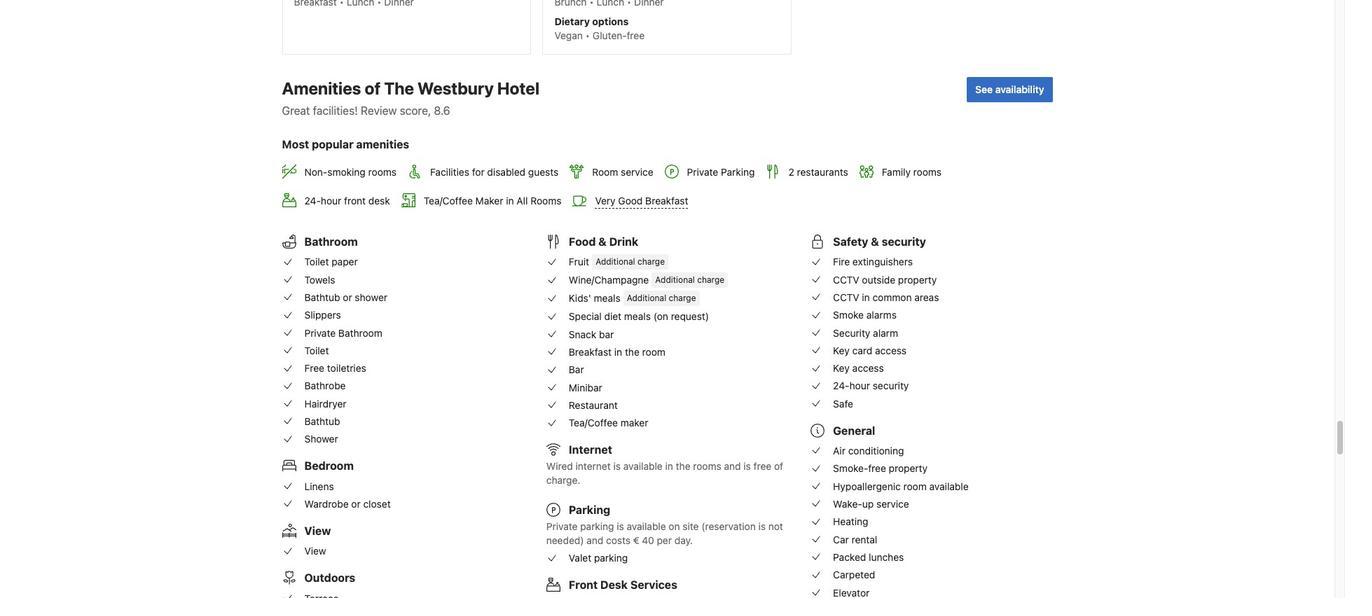 Task type: describe. For each thing, give the bounding box(es) containing it.
wardrobe or closet
[[305, 498, 391, 510]]

family
[[882, 166, 911, 178]]

food & drink
[[569, 235, 639, 248]]

cctv for cctv outside property
[[833, 274, 860, 286]]

carpeted
[[833, 569, 876, 581]]

free toiletries
[[305, 362, 366, 374]]

day.
[[675, 535, 693, 547]]

fruit
[[569, 256, 590, 268]]

2
[[789, 166, 795, 178]]

(on
[[654, 311, 669, 323]]

general
[[833, 425, 876, 437]]

extinguishers
[[853, 256, 913, 268]]

kids'
[[569, 292, 591, 304]]

cctv for cctv in common areas
[[833, 292, 860, 303]]

dietary
[[555, 16, 590, 28]]

smoke-free property
[[833, 463, 928, 475]]

closet
[[363, 498, 391, 510]]

tea/coffee maker
[[569, 417, 649, 429]]

rental
[[852, 534, 878, 546]]

paper
[[332, 256, 358, 268]]

per
[[657, 535, 672, 547]]

parking for private
[[581, 521, 614, 533]]

site
[[683, 521, 699, 533]]

key for key access
[[833, 362, 850, 374]]

wake-
[[833, 498, 863, 510]]

wired internet is available in the rooms and is free of charge.
[[547, 461, 784, 487]]

(reservation
[[702, 521, 756, 533]]

is left not
[[759, 521, 766, 533]]

maker
[[476, 195, 504, 207]]

available for parking
[[627, 521, 666, 533]]

bathtub for bathtub
[[305, 416, 340, 428]]

0 horizontal spatial breakfast
[[569, 346, 612, 358]]

or for bathtub
[[343, 292, 352, 303]]

not
[[769, 521, 784, 533]]

for
[[472, 166, 485, 178]]

most popular amenities
[[282, 138, 409, 151]]

special diet meals (on request)
[[569, 311, 709, 323]]

rooms inside wired internet is available in the rooms and is free of charge.
[[693, 461, 722, 473]]

lunches
[[869, 552, 904, 564]]

slippers
[[305, 309, 341, 321]]

conditioning
[[849, 445, 904, 457]]

dietary options vegan • gluten-free
[[555, 16, 645, 42]]

additional for fruit
[[596, 257, 635, 267]]

outdoors
[[305, 572, 356, 585]]

kids' meals additional charge
[[569, 292, 696, 304]]

restaurants
[[797, 166, 849, 178]]

hairdryer
[[305, 398, 347, 410]]

24-hour security
[[833, 380, 909, 392]]

facilities for disabled guests
[[430, 166, 559, 178]]

fruit additional charge
[[569, 256, 665, 268]]

amenities of the westbury hotel great facilities! review score, 8.6
[[282, 79, 540, 117]]

key for key card access
[[833, 345, 850, 357]]

needed)
[[547, 535, 584, 547]]

free inside dietary options vegan • gluten-free
[[627, 30, 645, 42]]

wine/champagne
[[569, 274, 649, 286]]

common
[[873, 292, 912, 303]]

front
[[569, 579, 598, 592]]

2 horizontal spatial rooms
[[914, 166, 942, 178]]

of inside wired internet is available in the rooms and is free of charge.
[[775, 461, 784, 473]]

linens
[[305, 481, 334, 493]]

rooms
[[531, 195, 562, 207]]

private parking
[[687, 166, 755, 178]]

good
[[618, 195, 643, 207]]

in down diet
[[615, 346, 623, 358]]

hour for security
[[850, 380, 871, 392]]

snack bar
[[569, 328, 614, 340]]

card
[[853, 345, 873, 357]]

desk
[[601, 579, 628, 592]]

toilet paper
[[305, 256, 358, 268]]

valet parking
[[569, 553, 628, 565]]

on
[[669, 521, 680, 533]]

see
[[976, 84, 993, 96]]

very
[[595, 195, 616, 207]]

all
[[517, 195, 528, 207]]

alarms
[[867, 309, 897, 321]]

1 vertical spatial bathroom
[[338, 327, 383, 339]]

charge for wine/champagne
[[698, 275, 725, 285]]

westbury
[[418, 79, 494, 98]]

hypoallergenic
[[833, 481, 901, 493]]

toilet for toilet paper
[[305, 256, 329, 268]]

1 horizontal spatial service
[[877, 498, 910, 510]]

1 view from the top
[[305, 525, 331, 538]]

hotel
[[497, 79, 540, 98]]

charge inside kids' meals additional charge
[[669, 293, 696, 303]]

towels
[[305, 274, 335, 286]]

see availability button
[[967, 77, 1053, 103]]

shower
[[305, 433, 338, 445]]

most
[[282, 138, 309, 151]]

very good breakfast
[[595, 195, 689, 207]]

2 view from the top
[[305, 546, 326, 557]]

alarm
[[873, 327, 899, 339]]

smoke alarms
[[833, 309, 897, 321]]

see availability
[[976, 84, 1045, 96]]

services
[[631, 579, 678, 592]]

valet
[[569, 553, 592, 565]]

front
[[344, 195, 366, 207]]

tea/coffee maker in all rooms
[[424, 195, 562, 207]]

of inside the "amenities of the westbury hotel great facilities! review score, 8.6"
[[365, 79, 381, 98]]

security for 24-hour security
[[873, 380, 909, 392]]

internet
[[569, 444, 613, 456]]

fire
[[833, 256, 850, 268]]

restaurant
[[569, 399, 618, 411]]

8.6
[[434, 105, 450, 117]]

request)
[[671, 311, 709, 323]]

bathtub for bathtub or shower
[[305, 292, 340, 303]]

in inside wired internet is available in the rooms and is free of charge.
[[666, 461, 674, 473]]

bathtub or shower
[[305, 292, 388, 303]]

the inside wired internet is available in the rooms and is free of charge.
[[676, 461, 691, 473]]

security alarm
[[833, 327, 899, 339]]

0 horizontal spatial service
[[621, 166, 654, 178]]

cctv outside property
[[833, 274, 937, 286]]

bar
[[569, 364, 584, 376]]

available for internet
[[624, 461, 663, 473]]



Task type: locate. For each thing, give the bounding box(es) containing it.
additional inside fruit additional charge
[[596, 257, 635, 267]]

available inside wired internet is available in the rooms and is free of charge.
[[624, 461, 663, 473]]

breakfast down snack bar
[[569, 346, 612, 358]]

1 toilet from the top
[[305, 256, 329, 268]]

bathroom up toilet paper
[[305, 235, 358, 248]]

safety
[[833, 235, 869, 248]]

security down key access
[[873, 380, 909, 392]]

room service
[[592, 166, 654, 178]]

private parking is available on site (reservation is not needed) and costs € 40 per day.
[[547, 521, 784, 547]]

free
[[305, 362, 325, 374]]

toilet up "free"
[[305, 345, 329, 357]]

car rental
[[833, 534, 878, 546]]

toilet for toilet
[[305, 345, 329, 357]]

1 vertical spatial private
[[305, 327, 336, 339]]

additional down wine/champagne additional charge
[[627, 293, 667, 303]]

the
[[384, 79, 414, 98]]

charge inside wine/champagne additional charge
[[698, 275, 725, 285]]

non-
[[305, 166, 328, 178]]

toilet up towels at the left
[[305, 256, 329, 268]]

service up the very good breakfast
[[621, 166, 654, 178]]

room down "(on"
[[642, 346, 666, 358]]

2 horizontal spatial charge
[[698, 275, 725, 285]]

available
[[624, 461, 663, 473], [930, 481, 969, 493], [627, 521, 666, 533]]

24- down non-
[[305, 195, 321, 207]]

0 vertical spatial private
[[687, 166, 719, 178]]

2 bathtub from the top
[[305, 416, 340, 428]]

view
[[305, 525, 331, 538], [305, 546, 326, 557]]

parking inside private parking is available on site (reservation is not needed) and costs € 40 per day.
[[581, 521, 614, 533]]

0 vertical spatial and
[[724, 461, 741, 473]]

2 cctv from the top
[[833, 292, 860, 303]]

score,
[[400, 105, 431, 117]]

0 horizontal spatial tea/coffee
[[424, 195, 473, 207]]

air conditioning
[[833, 445, 904, 457]]

free down the 'options'
[[627, 30, 645, 42]]

wake-up service
[[833, 498, 910, 510]]

0 vertical spatial property
[[898, 274, 937, 286]]

car
[[833, 534, 849, 546]]

1 vertical spatial toilet
[[305, 345, 329, 357]]

24- up safe
[[833, 380, 850, 392]]

0 vertical spatial meals
[[594, 292, 621, 304]]

and up the valet parking
[[587, 535, 604, 547]]

or for wardrobe
[[351, 498, 361, 510]]

1 vertical spatial tea/coffee
[[569, 417, 618, 429]]

1 horizontal spatial rooms
[[693, 461, 722, 473]]

additional up "(on"
[[656, 275, 695, 285]]

charge inside fruit additional charge
[[638, 257, 665, 267]]

0 vertical spatial bathroom
[[305, 235, 358, 248]]

of up not
[[775, 461, 784, 473]]

0 horizontal spatial of
[[365, 79, 381, 98]]

1 vertical spatial cctv
[[833, 292, 860, 303]]

private for private parking is available on site (reservation is not needed) and costs € 40 per day.
[[547, 521, 578, 533]]

availability
[[996, 84, 1045, 96]]

0 vertical spatial room
[[642, 346, 666, 358]]

service
[[621, 166, 654, 178], [877, 498, 910, 510]]

rooms down amenities
[[368, 166, 397, 178]]

access down alarm
[[876, 345, 907, 357]]

private for private parking
[[687, 166, 719, 178]]

in left 'all'
[[506, 195, 514, 207]]

parking
[[581, 521, 614, 533], [594, 553, 628, 565]]

& for drink
[[599, 235, 607, 248]]

1 vertical spatial breakfast
[[569, 346, 612, 358]]

private up needed)
[[547, 521, 578, 533]]

safe
[[833, 398, 854, 410]]

additional for wine/champagne
[[656, 275, 695, 285]]

charge for fruit
[[638, 257, 665, 267]]

2 toilet from the top
[[305, 345, 329, 357]]

1 horizontal spatial hour
[[850, 380, 871, 392]]

charge.
[[547, 475, 581, 487]]

property for general
[[889, 463, 928, 475]]

minibar
[[569, 382, 603, 394]]

0 vertical spatial view
[[305, 525, 331, 538]]

1 key from the top
[[833, 345, 850, 357]]

maker
[[621, 417, 649, 429]]

breakfast right good
[[646, 195, 689, 207]]

cctv up smoke
[[833, 292, 860, 303]]

parking down costs
[[594, 553, 628, 565]]

2 vertical spatial charge
[[669, 293, 696, 303]]

security
[[882, 235, 927, 248], [873, 380, 909, 392]]

safety & security
[[833, 235, 927, 248]]

0 horizontal spatial 24-
[[305, 195, 321, 207]]

24- for 24-hour front desk
[[305, 195, 321, 207]]

1 horizontal spatial private
[[547, 521, 578, 533]]

1 horizontal spatial 24-
[[833, 380, 850, 392]]

0 vertical spatial or
[[343, 292, 352, 303]]

wired
[[547, 461, 573, 473]]

0 horizontal spatial rooms
[[368, 166, 397, 178]]

0 vertical spatial available
[[624, 461, 663, 473]]

facilities!
[[313, 105, 358, 117]]

or
[[343, 292, 352, 303], [351, 498, 361, 510]]

private down slippers
[[305, 327, 336, 339]]

non-smoking rooms
[[305, 166, 397, 178]]

0 vertical spatial service
[[621, 166, 654, 178]]

areas
[[915, 292, 940, 303]]

and up (reservation at the bottom of page
[[724, 461, 741, 473]]

service down hypoallergenic room available
[[877, 498, 910, 510]]

property
[[898, 274, 937, 286], [889, 463, 928, 475]]

0 vertical spatial bathtub
[[305, 292, 340, 303]]

free inside wired internet is available in the rooms and is free of charge.
[[754, 461, 772, 473]]

0 vertical spatial parking
[[721, 166, 755, 178]]

24- for 24-hour security
[[833, 380, 850, 392]]

2 vertical spatial additional
[[627, 293, 667, 303]]

parking up costs
[[581, 521, 614, 533]]

great
[[282, 105, 310, 117]]

tea/coffee
[[424, 195, 473, 207], [569, 417, 618, 429]]

wine/champagne additional charge
[[569, 274, 725, 286]]

2 key from the top
[[833, 362, 850, 374]]

smoke-
[[833, 463, 869, 475]]

parking left the 2
[[721, 166, 755, 178]]

hour left front
[[321, 195, 342, 207]]

of up review
[[365, 79, 381, 98]]

security for safety & security
[[882, 235, 927, 248]]

0 horizontal spatial parking
[[569, 504, 611, 517]]

0 vertical spatial key
[[833, 345, 850, 357]]

front desk services
[[569, 579, 678, 592]]

0 vertical spatial hour
[[321, 195, 342, 207]]

in up the smoke alarms in the bottom right of the page
[[862, 292, 870, 303]]

cctv down fire
[[833, 274, 860, 286]]

1 vertical spatial charge
[[698, 275, 725, 285]]

is right internet
[[614, 461, 621, 473]]

0 horizontal spatial and
[[587, 535, 604, 547]]

0 vertical spatial charge
[[638, 257, 665, 267]]

packed lunches
[[833, 552, 904, 564]]

rooms
[[368, 166, 397, 178], [914, 166, 942, 178], [693, 461, 722, 473]]

meals down wine/champagne
[[594, 292, 621, 304]]

2 & from the left
[[871, 235, 880, 248]]

1 horizontal spatial of
[[775, 461, 784, 473]]

parking
[[721, 166, 755, 178], [569, 504, 611, 517]]

1 vertical spatial additional
[[656, 275, 695, 285]]

is up costs
[[617, 521, 624, 533]]

the
[[625, 346, 640, 358], [676, 461, 691, 473]]

0 vertical spatial toilet
[[305, 256, 329, 268]]

0 vertical spatial additional
[[596, 257, 635, 267]]

1 vertical spatial available
[[930, 481, 969, 493]]

view down wardrobe
[[305, 525, 331, 538]]

additional inside kids' meals additional charge
[[627, 293, 667, 303]]

1 vertical spatial service
[[877, 498, 910, 510]]

1 horizontal spatial free
[[754, 461, 772, 473]]

0 horizontal spatial meals
[[594, 292, 621, 304]]

0 horizontal spatial the
[[625, 346, 640, 358]]

1 horizontal spatial room
[[904, 481, 927, 493]]

1 horizontal spatial tea/coffee
[[569, 417, 618, 429]]

2 vertical spatial available
[[627, 521, 666, 533]]

and inside private parking is available on site (reservation is not needed) and costs € 40 per day.
[[587, 535, 604, 547]]

1 vertical spatial parking
[[594, 553, 628, 565]]

1 horizontal spatial charge
[[669, 293, 696, 303]]

heating
[[833, 516, 869, 528]]

0 vertical spatial parking
[[581, 521, 614, 533]]

0 vertical spatial cctv
[[833, 274, 860, 286]]

1 horizontal spatial &
[[871, 235, 880, 248]]

tea/coffee down restaurant on the bottom
[[569, 417, 618, 429]]

0 vertical spatial access
[[876, 345, 907, 357]]

bathroom down shower
[[338, 327, 383, 339]]

0 horizontal spatial private
[[305, 327, 336, 339]]

1 horizontal spatial and
[[724, 461, 741, 473]]

1 & from the left
[[599, 235, 607, 248]]

tea/coffee down "facilities" on the left top of the page
[[424, 195, 473, 207]]

key down 'key card access'
[[833, 362, 850, 374]]

bathtub up slippers
[[305, 292, 340, 303]]

up
[[863, 498, 874, 510]]

room down smoke-free property
[[904, 481, 927, 493]]

toiletries
[[327, 362, 366, 374]]

parking up needed)
[[569, 504, 611, 517]]

diet
[[605, 311, 622, 323]]

private for private bathroom
[[305, 327, 336, 339]]

bathtub up shower
[[305, 416, 340, 428]]

tea/coffee for tea/coffee maker in all rooms
[[424, 195, 473, 207]]

amenities
[[356, 138, 409, 151]]

internet
[[576, 461, 611, 473]]

&
[[599, 235, 607, 248], [871, 235, 880, 248]]

additional up wine/champagne
[[596, 257, 635, 267]]

hypoallergenic room available
[[833, 481, 969, 493]]

disabled
[[487, 166, 526, 178]]

1 vertical spatial key
[[833, 362, 850, 374]]

costs
[[606, 535, 631, 547]]

1 vertical spatial the
[[676, 461, 691, 473]]

rooms up site
[[693, 461, 722, 473]]

1 vertical spatial bathtub
[[305, 416, 340, 428]]

1 horizontal spatial meals
[[624, 311, 651, 323]]

security up extinguishers
[[882, 235, 927, 248]]

1 vertical spatial room
[[904, 481, 927, 493]]

2 horizontal spatial private
[[687, 166, 719, 178]]

0 vertical spatial of
[[365, 79, 381, 98]]

or left closet
[[351, 498, 361, 510]]

1 vertical spatial of
[[775, 461, 784, 473]]

0 vertical spatial security
[[882, 235, 927, 248]]

1 vertical spatial view
[[305, 546, 326, 557]]

0 horizontal spatial room
[[642, 346, 666, 358]]

1 horizontal spatial breakfast
[[646, 195, 689, 207]]

additional inside wine/champagne additional charge
[[656, 275, 695, 285]]

free up not
[[754, 461, 772, 473]]

fire extinguishers
[[833, 256, 913, 268]]

options
[[593, 16, 629, 28]]

bathtub
[[305, 292, 340, 303], [305, 416, 340, 428]]

& for security
[[871, 235, 880, 248]]

0 horizontal spatial &
[[599, 235, 607, 248]]

free down 'conditioning'
[[869, 463, 887, 475]]

or left shower
[[343, 292, 352, 303]]

property up areas
[[898, 274, 937, 286]]

€ 40
[[633, 535, 654, 547]]

property up hypoallergenic room available
[[889, 463, 928, 475]]

1 vertical spatial or
[[351, 498, 361, 510]]

•
[[586, 30, 590, 42]]

private up the very good breakfast
[[687, 166, 719, 178]]

rooms right family
[[914, 166, 942, 178]]

1 vertical spatial 24-
[[833, 380, 850, 392]]

available inside private parking is available on site (reservation is not needed) and costs € 40 per day.
[[627, 521, 666, 533]]

the down special diet meals (on request)
[[625, 346, 640, 358]]

hour
[[321, 195, 342, 207], [850, 380, 871, 392]]

meals down kids' meals additional charge
[[624, 311, 651, 323]]

2 vertical spatial private
[[547, 521, 578, 533]]

view up outdoors
[[305, 546, 326, 557]]

1 vertical spatial and
[[587, 535, 604, 547]]

access down 'key card access'
[[853, 362, 884, 374]]

24-hour front desk
[[305, 195, 390, 207]]

1 bathtub from the top
[[305, 292, 340, 303]]

0 vertical spatial 24-
[[305, 195, 321, 207]]

bar
[[599, 328, 614, 340]]

0 vertical spatial breakfast
[[646, 195, 689, 207]]

guests
[[528, 166, 559, 178]]

0 horizontal spatial hour
[[321, 195, 342, 207]]

access
[[876, 345, 907, 357], [853, 362, 884, 374]]

breakfast in the room
[[569, 346, 666, 358]]

hour down key access
[[850, 380, 871, 392]]

1 vertical spatial parking
[[569, 504, 611, 517]]

24-
[[305, 195, 321, 207], [833, 380, 850, 392]]

private inside private parking is available on site (reservation is not needed) and costs € 40 per day.
[[547, 521, 578, 533]]

breakfast
[[646, 195, 689, 207], [569, 346, 612, 358]]

0 horizontal spatial charge
[[638, 257, 665, 267]]

1 horizontal spatial parking
[[721, 166, 755, 178]]

property for safety & security
[[898, 274, 937, 286]]

key down security
[[833, 345, 850, 357]]

the up site
[[676, 461, 691, 473]]

& up fire extinguishers
[[871, 235, 880, 248]]

1 vertical spatial property
[[889, 463, 928, 475]]

1 cctv from the top
[[833, 274, 860, 286]]

& right food
[[599, 235, 607, 248]]

parking for valet
[[594, 553, 628, 565]]

packed
[[833, 552, 867, 564]]

0 vertical spatial tea/coffee
[[424, 195, 473, 207]]

1 vertical spatial hour
[[850, 380, 871, 392]]

0 horizontal spatial free
[[627, 30, 645, 42]]

hour for front
[[321, 195, 342, 207]]

2 restaurants
[[789, 166, 849, 178]]

is up (reservation at the bottom of page
[[744, 461, 751, 473]]

1 horizontal spatial the
[[676, 461, 691, 473]]

wardrobe
[[305, 498, 349, 510]]

tea/coffee for tea/coffee maker
[[569, 417, 618, 429]]

cctv in common areas
[[833, 292, 940, 303]]

1 vertical spatial security
[[873, 380, 909, 392]]

0 vertical spatial the
[[625, 346, 640, 358]]

2 horizontal spatial free
[[869, 463, 887, 475]]

and inside wired internet is available in the rooms and is free of charge.
[[724, 461, 741, 473]]

in up "on"
[[666, 461, 674, 473]]

bathroom
[[305, 235, 358, 248], [338, 327, 383, 339]]

1 vertical spatial access
[[853, 362, 884, 374]]

1 vertical spatial meals
[[624, 311, 651, 323]]



Task type: vqa. For each thing, say whether or not it's contained in the screenshot.
the left free
yes



